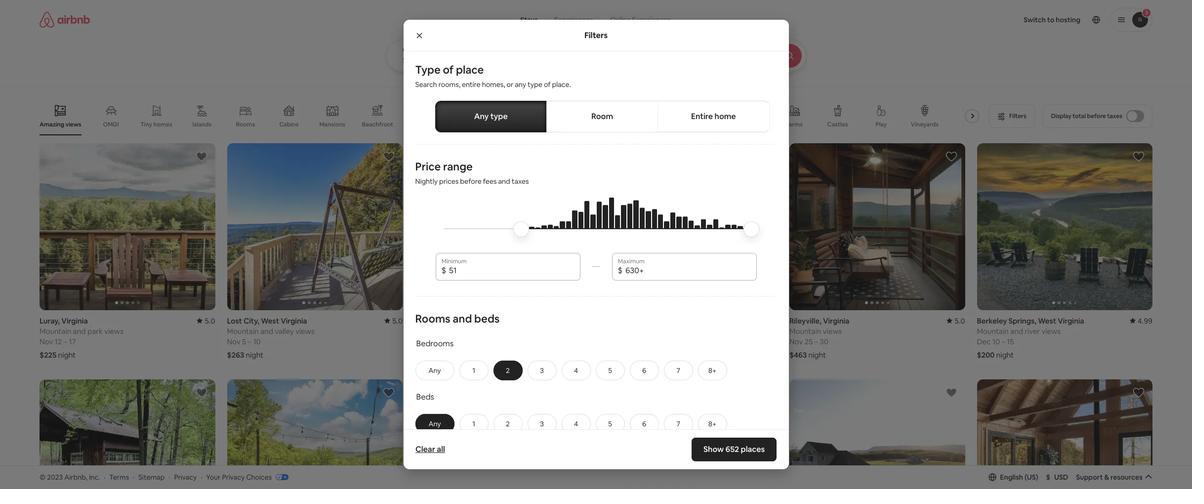 Task type: vqa. For each thing, say whether or not it's contained in the screenshot.


Task type: describe. For each thing, give the bounding box(es) containing it.
experiences inside button
[[554, 15, 593, 24]]

– inside jan 2 – 7 night
[[434, 337, 438, 346]]

virginia inside the "berkeley springs, west virginia mountain and river views dec 10 – 15 $200 night"
[[1058, 316, 1084, 325]]

rileyville, virginia mountain views nov 25 – 30 $463 night
[[789, 316, 849, 360]]

terms
[[109, 473, 129, 481]]

profile element
[[695, 0, 1153, 40]]

springs,
[[1009, 316, 1037, 325]]

$ text field
[[625, 266, 751, 276]]

vineyards
[[911, 121, 939, 128]]

any
[[515, 80, 526, 89]]

$200
[[977, 350, 995, 360]]

4 for beds
[[574, 419, 578, 428]]

amazing views
[[40, 120, 81, 128]]

all
[[437, 444, 445, 455]]

6 button for bedrooms
[[630, 361, 659, 380]]

countryside
[[409, 121, 443, 128]]

add to wishlist: rileyville, virginia image
[[945, 151, 957, 163]]

home
[[715, 111, 736, 122]]

city,
[[244, 316, 259, 325]]

any type button
[[435, 101, 547, 132]]

your privacy choices link
[[206, 473, 289, 482]]

4.99
[[1138, 316, 1153, 325]]

display
[[1051, 112, 1071, 120]]

terms · sitemap · privacy ·
[[109, 473, 202, 481]]

search
[[415, 80, 437, 89]]

usd
[[1054, 473, 1068, 482]]

room
[[591, 111, 613, 122]]

1 for beds
[[472, 419, 475, 428]]

$ text field
[[449, 266, 574, 276]]

beds
[[474, 312, 500, 325]]

8+ button for bedrooms
[[698, 361, 727, 380]]

any type
[[474, 111, 508, 122]]

4 button for bedrooms
[[561, 361, 591, 380]]

652
[[726, 444, 739, 455]]

5.0 out of 5 average rating image for luray, virginia mountain and park views nov 12 – 17 $225 night
[[197, 316, 215, 325]]

2 experiences from the left
[[632, 15, 671, 24]]

nightly
[[415, 177, 438, 186]]

5 button for bedrooms
[[596, 361, 625, 380]]

views inside rileyville, virginia mountain views nov 25 – 30 $463 night
[[823, 326, 842, 336]]

berkeley springs, west virginia mountain and river views dec 10 – 15 $200 night
[[977, 316, 1084, 360]]

add to wishlist: harpers ferry, west virginia image
[[1133, 387, 1145, 399]]

privacy inside your privacy choices link
[[222, 473, 245, 481]]

luray, virginia mountain and park views nov 12 – 17 $225 night
[[40, 316, 123, 360]]

0 vertical spatial add to wishlist: luray, virginia image
[[195, 151, 207, 163]]

virginia inside rileyville, virginia mountain views nov 25 – 30 $463 night
[[823, 316, 849, 325]]

and inside lost city, west virginia mountain and valley views nov 5 – 10 $263 night
[[260, 326, 273, 336]]

5 for beds
[[608, 419, 612, 428]]

7 button for beds
[[664, 414, 693, 434]]

8+ for beds
[[708, 419, 716, 428]]

5 for bedrooms
[[608, 366, 612, 375]]

resources
[[1111, 473, 1143, 482]]

homes
[[153, 121, 172, 128]]

2 any button from the top
[[415, 414, 454, 434]]

any element for 1st "any" button from the bottom of the filters dialog
[[426, 419, 444, 428]]

type inside button
[[490, 111, 508, 122]]

none search field containing stays
[[386, 0, 833, 72]]

clear all button
[[410, 440, 450, 459]]

place.
[[552, 80, 571, 89]]

sitemap link
[[138, 473, 165, 481]]

0 horizontal spatial of
[[443, 63, 454, 77]]

add to wishlist: front royal, virginia image
[[383, 387, 395, 399]]

&
[[1104, 473, 1109, 482]]

amazing
[[40, 120, 64, 128]]

and inside price range nightly prices before fees and taxes
[[498, 177, 510, 186]]

support & resources button
[[1076, 473, 1153, 482]]

fees
[[483, 177, 497, 186]]

map
[[592, 429, 607, 438]]

online experiences link
[[601, 10, 680, 30]]

design
[[698, 121, 717, 128]]

1 for bedrooms
[[472, 366, 475, 375]]

taxes inside "button"
[[1107, 112, 1122, 120]]

1 horizontal spatial add to wishlist: luray, virginia image
[[945, 387, 957, 399]]

stays
[[520, 15, 538, 24]]

show for show map
[[573, 429, 591, 438]]

castles
[[827, 121, 848, 128]]

rooms for rooms
[[236, 121, 255, 128]]

mountain inside luray, virginia mountain and park views nov 12 – 17 $225 night
[[40, 326, 71, 336]]

1 button for beds
[[459, 414, 488, 434]]

and inside the "berkeley springs, west virginia mountain and river views dec 10 – 15 $200 night"
[[1010, 326, 1023, 336]]

30
[[820, 337, 828, 346]]

jan
[[414, 337, 427, 346]]

west for river
[[1038, 316, 1056, 325]]

type
[[415, 63, 441, 77]]

3 · from the left
[[169, 473, 170, 481]]

virginia inside lost city, west virginia mountain and valley views nov 5 – 10 $263 night
[[281, 316, 307, 325]]

beachfront
[[362, 121, 393, 128]]

tab list inside filters dialog
[[435, 101, 769, 132]]

stays tab panel
[[386, 40, 833, 72]]

2023
[[47, 473, 63, 481]]

sitemap
[[138, 473, 165, 481]]

6 for bedrooms
[[642, 366, 646, 375]]

4.99 out of 5 average rating image
[[1130, 316, 1153, 325]]

6 for beds
[[642, 419, 646, 428]]

3 virginia from the left
[[454, 316, 481, 325]]

7 inside jan 2 – 7 night
[[439, 337, 443, 346]]

8+ element for beds
[[708, 419, 716, 428]]

74% of stays are available in the price range you selected. image
[[443, 198, 749, 257]]

night inside lost city, west virginia mountain and valley views nov 5 – 10 $263 night
[[246, 350, 263, 360]]

park
[[87, 326, 103, 336]]

night inside rileyville, virginia mountain views nov 25 – 30 $463 night
[[808, 350, 826, 360]]

(us)
[[1025, 473, 1038, 482]]

nov inside luray, virginia mountain and park views nov 12 – 17 $225 night
[[40, 337, 53, 346]]

places
[[741, 444, 765, 455]]

filters
[[584, 30, 608, 40]]

price
[[415, 160, 441, 173]]

$263
[[227, 350, 244, 360]]

virginia inside luray, virginia mountain and park views nov 12 – 17 $225 night
[[61, 316, 88, 325]]

rileyville,
[[789, 316, 821, 325]]

5 button for beds
[[596, 414, 625, 434]]

jan 2 – 7 night
[[414, 337, 450, 360]]

range
[[443, 160, 473, 173]]

luxe
[[962, 121, 975, 128]]

and inside luray, virginia mountain and park views nov 12 – 17 $225 night
[[73, 326, 86, 336]]

entire
[[462, 80, 480, 89]]

1 · from the left
[[104, 473, 105, 481]]

tiny
[[141, 121, 152, 128]]

$ for $ text field
[[618, 265, 622, 276]]

clear all
[[415, 444, 445, 455]]

islands
[[192, 121, 212, 128]]

room button
[[546, 101, 658, 132]]

in/out
[[661, 121, 677, 128]]

tiny homes
[[141, 121, 172, 128]]

group containing amazing views
[[40, 97, 983, 135]]

dec
[[977, 337, 991, 346]]

7 for bedrooms
[[676, 366, 680, 375]]

8+ button for beds
[[698, 414, 727, 434]]

display total before taxes button
[[1043, 104, 1153, 128]]

place
[[456, 63, 484, 77]]

4 · from the left
[[201, 473, 202, 481]]

national
[[503, 120, 526, 128]]

experiences button
[[546, 10, 601, 30]]

what can we help you find? tab list
[[512, 10, 601, 30]]

beds
[[416, 392, 434, 402]]

2 horizontal spatial $
[[1046, 473, 1050, 482]]



Task type: locate. For each thing, give the bounding box(es) containing it.
0 horizontal spatial 5.0
[[205, 316, 215, 325]]

1 2 button from the top
[[493, 361, 522, 380]]

0 vertical spatial rooms
[[236, 121, 255, 128]]

6 button for beds
[[630, 414, 659, 434]]

1 vertical spatial 6 button
[[630, 414, 659, 434]]

omg!
[[103, 121, 119, 128]]

1 vertical spatial show
[[704, 444, 724, 455]]

1 vertical spatial 2
[[506, 366, 510, 375]]

1 privacy from the left
[[174, 473, 197, 481]]

© 2023 airbnb, inc. ·
[[40, 473, 105, 481]]

bedrooms
[[416, 338, 454, 349]]

1 vertical spatial 8+
[[708, 419, 716, 428]]

experiences right online
[[632, 15, 671, 24]]

add to wishlist: berkeley springs, west virginia image
[[1133, 151, 1145, 163]]

inc.
[[89, 473, 100, 481]]

1 horizontal spatial before
[[1087, 112, 1106, 120]]

3 mountain from the left
[[789, 326, 821, 336]]

0 vertical spatial before
[[1087, 112, 1106, 120]]

0 horizontal spatial nov
[[40, 337, 53, 346]]

and
[[498, 177, 510, 186], [453, 312, 472, 325], [73, 326, 86, 336], [260, 326, 273, 336], [1010, 326, 1023, 336]]

virginia right valley, at the left of the page
[[454, 316, 481, 325]]

10 down 'city,'
[[253, 337, 261, 346]]

$315
[[602, 350, 618, 360]]

1 6 from the top
[[642, 366, 646, 375]]

views right park
[[104, 326, 123, 336]]

0 horizontal spatial type
[[490, 111, 508, 122]]

2 button
[[493, 361, 522, 380], [493, 414, 522, 434]]

0 vertical spatial any element
[[426, 366, 444, 375]]

1 any element from the top
[[426, 366, 444, 375]]

0 horizontal spatial 5.0 out of 5 average rating image
[[197, 316, 215, 325]]

any button down jan 2 – 7 night
[[415, 361, 454, 380]]

west for valley
[[261, 316, 279, 325]]

rooms inside group
[[236, 121, 255, 128]]

7 for beds
[[676, 419, 680, 428]]

and down springs,
[[1010, 326, 1023, 336]]

filters dialog
[[403, 20, 789, 489]]

privacy link
[[174, 473, 197, 481]]

1 – from the left
[[63, 337, 67, 346]]

2 1 button from the top
[[459, 414, 488, 434]]

2 privacy from the left
[[222, 473, 245, 481]]

$225
[[40, 350, 56, 360]]

rooms right islands
[[236, 121, 255, 128]]

0 vertical spatial 8+ element
[[708, 366, 716, 375]]

5.0 out of 5 average rating image left lost
[[197, 316, 215, 325]]

8+ element for bedrooms
[[708, 366, 716, 375]]

views right river
[[1042, 326, 1061, 336]]

where
[[402, 47, 421, 55]]

17
[[69, 337, 76, 346]]

of up rooms,
[[443, 63, 454, 77]]

1 vertical spatial 1
[[472, 419, 475, 428]]

stays button
[[512, 10, 546, 30]]

4 mountain from the left
[[977, 326, 1009, 336]]

10 inside lost city, west virginia mountain and valley views nov 5 – 10 $263 night
[[253, 337, 261, 346]]

5.0 left lost
[[205, 316, 215, 325]]

mountain down lost
[[227, 326, 259, 336]]

3
[[540, 366, 544, 375], [540, 419, 544, 428]]

5.0 out of 5 average rating image left fort
[[384, 316, 403, 325]]

0 vertical spatial 1 button
[[459, 361, 488, 380]]

lost city, west virginia mountain and valley views nov 5 – 10 $263 night
[[227, 316, 315, 360]]

nov inside rileyville, virginia mountain views nov 25 – 30 $463 night
[[789, 337, 803, 346]]

5 – from the left
[[1002, 337, 1005, 346]]

add to wishlist: luray, virginia image
[[195, 151, 207, 163], [945, 387, 957, 399]]

0 vertical spatial 7
[[439, 337, 443, 346]]

english (us)
[[1000, 473, 1038, 482]]

1 vertical spatial 7 button
[[664, 414, 693, 434]]

2 vertical spatial 5
[[608, 419, 612, 428]]

3 – from the left
[[434, 337, 438, 346]]

nov inside lost city, west virginia mountain and valley views nov 5 – 10 $263 night
[[227, 337, 240, 346]]

1 10 from the left
[[253, 337, 261, 346]]

0 vertical spatial 6
[[642, 366, 646, 375]]

1 horizontal spatial of
[[544, 80, 551, 89]]

2 8+ element from the top
[[708, 419, 716, 428]]

tab list
[[435, 101, 769, 132]]

night inside jan 2 – 7 night
[[432, 350, 450, 360]]

0 vertical spatial 1
[[472, 366, 475, 375]]

0 vertical spatial taxes
[[1107, 112, 1122, 120]]

1 5 button from the top
[[596, 361, 625, 380]]

night
[[58, 350, 76, 360], [246, 350, 263, 360], [432, 350, 450, 360], [808, 350, 826, 360], [996, 350, 1014, 360]]

1 horizontal spatial show
[[704, 444, 724, 455]]

mountain inside lost city, west virginia mountain and valley views nov 5 – 10 $263 night
[[227, 326, 259, 336]]

night down 30
[[808, 350, 826, 360]]

2 vertical spatial 7
[[676, 419, 680, 428]]

2 vertical spatial 2
[[506, 419, 510, 428]]

0 vertical spatial 7 button
[[664, 361, 693, 380]]

virginia right springs,
[[1058, 316, 1084, 325]]

6
[[642, 366, 646, 375], [642, 419, 646, 428]]

25
[[805, 337, 813, 346]]

add to wishlist: lost city, west virginia image
[[383, 151, 395, 163]]

– down 'city,'
[[248, 337, 252, 346]]

cabins
[[279, 121, 298, 128]]

3 for bedrooms
[[540, 366, 544, 375]]

rooms and beds
[[415, 312, 500, 325]]

and left the valley
[[260, 326, 273, 336]]

0 horizontal spatial add to wishlist: luray, virginia image
[[195, 151, 207, 163]]

1 vertical spatial taxes
[[512, 177, 529, 186]]

– left 15
[[1002, 337, 1005, 346]]

8+ element
[[708, 366, 716, 375], [708, 419, 716, 428]]

farms
[[786, 121, 803, 128]]

mountain up 12
[[40, 326, 71, 336]]

2 3 from the top
[[540, 419, 544, 428]]

fort valley, virginia
[[414, 316, 481, 325]]

rooms up bedrooms
[[415, 312, 450, 325]]

10 inside the "berkeley springs, west virginia mountain and river views dec 10 – 15 $200 night"
[[992, 337, 1000, 346]]

1 vertical spatial any
[[429, 366, 441, 375]]

0 horizontal spatial rooms
[[236, 121, 255, 128]]

mountain down berkeley
[[977, 326, 1009, 336]]

english (us) button
[[988, 473, 1038, 482]]

0 vertical spatial 4 button
[[561, 361, 591, 380]]

1 horizontal spatial privacy
[[222, 473, 245, 481]]

5.0 out of 5 average rating image for lost city, west virginia mountain and valley views nov 5 – 10 $263 night
[[384, 316, 403, 325]]

10 right dec
[[992, 337, 1000, 346]]

– right jan
[[434, 337, 438, 346]]

show 652 places link
[[692, 438, 777, 461]]

1 5.0 out of 5 average rating image from the left
[[197, 316, 215, 325]]

homes,
[[482, 80, 505, 89]]

– left 17
[[63, 337, 67, 346]]

1 vertical spatial 3 button
[[527, 414, 557, 434]]

any button up clear all
[[415, 414, 454, 434]]

1 vertical spatial 6
[[642, 419, 646, 428]]

1 8+ element from the top
[[708, 366, 716, 375]]

2 horizontal spatial nov
[[789, 337, 803, 346]]

0 vertical spatial 5 button
[[596, 361, 625, 380]]

prices
[[439, 177, 459, 186]]

12
[[55, 337, 62, 346]]

and right valley, at the left of the page
[[453, 312, 472, 325]]

2 5 button from the top
[[596, 414, 625, 434]]

1 3 from the top
[[540, 366, 544, 375]]

–
[[63, 337, 67, 346], [248, 337, 252, 346], [434, 337, 438, 346], [814, 337, 818, 346], [1002, 337, 1005, 346]]

6 button
[[630, 361, 659, 380], [630, 414, 659, 434]]

night inside luray, virginia mountain and park views nov 12 – 17 $225 night
[[58, 350, 76, 360]]

2 8+ from the top
[[708, 419, 716, 428]]

2 4 from the top
[[574, 419, 578, 428]]

1 4 button from the top
[[561, 361, 591, 380]]

type of place search rooms, entire homes, or any type of place.
[[415, 63, 571, 89]]

0 horizontal spatial west
[[261, 316, 279, 325]]

any down jan 2 – 7 night
[[429, 366, 441, 375]]

2 virginia from the left
[[281, 316, 307, 325]]

type right trending
[[490, 111, 508, 122]]

views inside luray, virginia mountain and park views nov 12 – 17 $225 night
[[104, 326, 123, 336]]

2 10 from the left
[[992, 337, 1000, 346]]

1 mountain from the left
[[40, 326, 71, 336]]

or
[[507, 80, 513, 89]]

ski-
[[650, 121, 661, 128]]

1 8+ button from the top
[[698, 361, 727, 380]]

· right inc.
[[104, 473, 105, 481]]

1 horizontal spatial nov
[[227, 337, 240, 346]]

before right the total
[[1087, 112, 1106, 120]]

1 6 button from the top
[[630, 361, 659, 380]]

rooms inside filters dialog
[[415, 312, 450, 325]]

1 vertical spatial 5
[[608, 366, 612, 375]]

1 west from the left
[[261, 316, 279, 325]]

1 vertical spatial 8+ element
[[708, 419, 716, 428]]

2 for first 2 button from the bottom
[[506, 419, 510, 428]]

views inside the "berkeley springs, west virginia mountain and river views dec 10 – 15 $200 night"
[[1042, 326, 1061, 336]]

of left 'place.'
[[544, 80, 551, 89]]

4 night from the left
[[808, 350, 826, 360]]

any button
[[415, 361, 454, 380], [415, 414, 454, 434]]

1 7 button from the top
[[664, 361, 693, 380]]

0 vertical spatial any button
[[415, 361, 454, 380]]

2 night from the left
[[246, 350, 263, 360]]

nov
[[40, 337, 53, 346], [227, 337, 240, 346], [789, 337, 803, 346]]

4 button for beds
[[561, 414, 591, 434]]

0 vertical spatial 2 button
[[493, 361, 522, 380]]

5.0 left fort
[[392, 316, 403, 325]]

2 6 button from the top
[[630, 414, 659, 434]]

river
[[1025, 326, 1040, 336]]

support & resources
[[1076, 473, 1143, 482]]

west inside the "berkeley springs, west virginia mountain and river views dec 10 – 15 $200 night"
[[1038, 316, 1056, 325]]

clear
[[415, 444, 435, 455]]

5.0 out of 5 average rating image
[[947, 316, 965, 325]]

entire home
[[691, 111, 736, 122]]

nov left 25
[[789, 337, 803, 346]]

0 vertical spatial 5
[[242, 337, 246, 346]]

before left fees at the top of page
[[460, 177, 482, 186]]

night inside the "berkeley springs, west virginia mountain and river views dec 10 – 15 $200 night"
[[996, 350, 1014, 360]]

and up 17
[[73, 326, 86, 336]]

night down 15
[[996, 350, 1014, 360]]

2 horizontal spatial 5.0
[[955, 316, 965, 325]]

3 button for bedrooms
[[527, 361, 557, 380]]

virginia
[[61, 316, 88, 325], [281, 316, 307, 325], [454, 316, 481, 325], [823, 316, 849, 325], [1058, 316, 1084, 325]]

2 6 from the top
[[642, 419, 646, 428]]

4 virginia from the left
[[823, 316, 849, 325]]

1 any button from the top
[[415, 361, 454, 380]]

1 horizontal spatial 5.0
[[392, 316, 403, 325]]

7 button
[[664, 361, 693, 380], [664, 414, 693, 434]]

terms link
[[109, 473, 129, 481]]

views up 30
[[823, 326, 842, 336]]

2 5.0 out of 5 average rating image from the left
[[384, 316, 403, 325]]

1 8+ from the top
[[708, 366, 716, 375]]

0 vertical spatial show
[[573, 429, 591, 438]]

before
[[1087, 112, 1106, 120], [460, 177, 482, 186]]

· right terms
[[133, 473, 134, 481]]

0 vertical spatial of
[[443, 63, 454, 77]]

show inside filters dialog
[[704, 444, 724, 455]]

add to wishlist: paw paw, west virginia image
[[195, 387, 207, 399]]

1 button for bedrooms
[[459, 361, 488, 380]]

rooms,
[[439, 80, 460, 89]]

any down entire at left
[[474, 111, 489, 122]]

– inside lost city, west virginia mountain and valley views nov 5 – 10 $263 night
[[248, 337, 252, 346]]

1 horizontal spatial west
[[1038, 316, 1056, 325]]

0 horizontal spatial 10
[[253, 337, 261, 346]]

5 night from the left
[[996, 350, 1014, 360]]

online experiences
[[610, 15, 671, 24]]

1 1 button from the top
[[459, 361, 488, 380]]

1 vertical spatial add to wishlist: luray, virginia image
[[945, 387, 957, 399]]

show
[[573, 429, 591, 438], [704, 444, 724, 455]]

5.0 left berkeley
[[955, 316, 965, 325]]

8+ for bedrooms
[[708, 366, 716, 375]]

virginia up the valley
[[281, 316, 307, 325]]

any
[[474, 111, 489, 122], [429, 366, 441, 375], [429, 419, 441, 428]]

2 · from the left
[[133, 473, 134, 481]]

1 horizontal spatial $
[[618, 265, 622, 276]]

0 horizontal spatial taxes
[[512, 177, 529, 186]]

views right amazing
[[66, 120, 81, 128]]

1 vertical spatial 3
[[540, 419, 544, 428]]

1 vertical spatial any element
[[426, 419, 444, 428]]

price range nightly prices before fees and taxes
[[415, 160, 529, 186]]

$ for $ text box
[[441, 265, 446, 276]]

1 vertical spatial 1 button
[[459, 414, 488, 434]]

any element for first "any" button
[[426, 366, 444, 375]]

mountain inside rileyville, virginia mountain views nov 25 – 30 $463 night
[[789, 326, 821, 336]]

before inside price range nightly prices before fees and taxes
[[460, 177, 482, 186]]

night right $263 on the bottom of page
[[246, 350, 263, 360]]

entire home button
[[658, 101, 769, 132]]

1 vertical spatial 4 button
[[561, 414, 591, 434]]

1 experiences from the left
[[554, 15, 593, 24]]

2 7 button from the top
[[664, 414, 693, 434]]

night down 17
[[58, 350, 76, 360]]

mountain inside the "berkeley springs, west virginia mountain and river views dec 10 – 15 $200 night"
[[977, 326, 1009, 336]]

10
[[253, 337, 261, 346], [992, 337, 1000, 346]]

2 3 button from the top
[[527, 414, 557, 434]]

None search field
[[386, 0, 833, 72]]

2 any element from the top
[[426, 419, 444, 428]]

experiences up filters
[[554, 15, 593, 24]]

– inside the "berkeley springs, west virginia mountain and river views dec 10 – 15 $200 night"
[[1002, 337, 1005, 346]]

1 vertical spatial any button
[[415, 414, 454, 434]]

any for any type
[[474, 111, 489, 122]]

1 vertical spatial 5 button
[[596, 414, 625, 434]]

show 652 places
[[704, 444, 765, 455]]

1 horizontal spatial 5.0 out of 5 average rating image
[[384, 316, 403, 325]]

5.0 for luray, virginia mountain and park views nov 12 – 17 $225 night
[[205, 316, 215, 325]]

group
[[40, 97, 983, 135], [40, 143, 215, 310], [227, 143, 403, 310], [414, 143, 590, 310], [602, 143, 778, 310], [789, 143, 965, 310], [977, 143, 1153, 310], [40, 379, 215, 489], [227, 379, 403, 489], [414, 379, 590, 489], [602, 379, 778, 489], [789, 379, 965, 489], [977, 379, 1153, 489]]

2 west from the left
[[1038, 316, 1056, 325]]

1 night from the left
[[58, 350, 76, 360]]

virginia up 30
[[823, 316, 849, 325]]

Where field
[[402, 56, 532, 65]]

5.0 out of 5 average rating image
[[197, 316, 215, 325], [384, 316, 403, 325]]

1 horizontal spatial 10
[[992, 337, 1000, 346]]

1 vertical spatial 2 button
[[493, 414, 522, 434]]

1 vertical spatial before
[[460, 177, 482, 186]]

show left 652
[[704, 444, 724, 455]]

8+ button
[[698, 361, 727, 380], [698, 414, 727, 434]]

show inside button
[[573, 429, 591, 438]]

2 5.0 from the left
[[392, 316, 403, 325]]

5 button
[[596, 361, 625, 380], [596, 414, 625, 434]]

taxes right the total
[[1107, 112, 1122, 120]]

3 nov from the left
[[789, 337, 803, 346]]

total
[[1073, 112, 1086, 120]]

0 horizontal spatial $
[[441, 265, 446, 276]]

privacy left your
[[174, 473, 197, 481]]

1 5.0 from the left
[[205, 316, 215, 325]]

west up the valley
[[261, 316, 279, 325]]

taxes right fees at the top of page
[[512, 177, 529, 186]]

1 horizontal spatial experiences
[[632, 15, 671, 24]]

3 night from the left
[[432, 350, 450, 360]]

1 vertical spatial 8+ button
[[698, 414, 727, 434]]

2 mountain from the left
[[227, 326, 259, 336]]

0 horizontal spatial show
[[573, 429, 591, 438]]

rooms for rooms and beds
[[415, 312, 450, 325]]

valley
[[275, 326, 294, 336]]

any up clear all
[[429, 419, 441, 428]]

your
[[206, 473, 221, 481]]

1 3 button from the top
[[527, 361, 557, 380]]

show left map
[[573, 429, 591, 438]]

0 vertical spatial 3 button
[[527, 361, 557, 380]]

1 vertical spatial rooms
[[415, 312, 450, 325]]

0 vertical spatial 8+
[[708, 366, 716, 375]]

type right any
[[528, 80, 542, 89]]

nov left 12
[[40, 337, 53, 346]]

national parks
[[503, 120, 543, 128]]

taxes inside price range nightly prices before fees and taxes
[[512, 177, 529, 186]]

any for any element corresponding to 1st "any" button from the bottom of the filters dialog
[[429, 419, 441, 428]]

views inside lost city, west virginia mountain and valley views nov 5 – 10 $263 night
[[296, 326, 315, 336]]

virginia up 17
[[61, 316, 88, 325]]

0 horizontal spatial privacy
[[174, 473, 197, 481]]

2 1 from the top
[[472, 419, 475, 428]]

5.0 for lost city, west virginia mountain and valley views nov 5 – 10 $263 night
[[392, 316, 403, 325]]

– right 25
[[814, 337, 818, 346]]

type inside type of place search rooms, entire homes, or any type of place.
[[528, 80, 542, 89]]

2 for 1st 2 button
[[506, 366, 510, 375]]

lost
[[227, 316, 242, 325]]

mansions
[[319, 121, 345, 128]]

5 inside lost city, west virginia mountain and valley views nov 5 – 10 $263 night
[[242, 337, 246, 346]]

trending
[[461, 121, 486, 128]]

3 5.0 from the left
[[955, 316, 965, 325]]

parks
[[527, 120, 543, 128]]

2 vertical spatial any
[[429, 419, 441, 428]]

– inside rileyville, virginia mountain views nov 25 – 30 $463 night
[[814, 337, 818, 346]]

west up river
[[1038, 316, 1056, 325]]

nov up $263 on the bottom of page
[[227, 337, 240, 346]]

1 horizontal spatial taxes
[[1107, 112, 1122, 120]]

2 8+ button from the top
[[698, 414, 727, 434]]

1 1 from the top
[[472, 366, 475, 375]]

· left the privacy link
[[169, 473, 170, 481]]

night down bedrooms
[[432, 350, 450, 360]]

0 vertical spatial any
[[474, 111, 489, 122]]

your privacy choices
[[206, 473, 272, 481]]

1 vertical spatial type
[[490, 111, 508, 122]]

1 4 from the top
[[574, 366, 578, 375]]

2 nov from the left
[[227, 337, 240, 346]]

any for first "any" button's any element
[[429, 366, 441, 375]]

privacy right your
[[222, 473, 245, 481]]

2 2 button from the top
[[493, 414, 522, 434]]

views right the valley
[[296, 326, 315, 336]]

west inside lost city, west virginia mountain and valley views nov 5 – 10 $263 night
[[261, 316, 279, 325]]

1 horizontal spatial type
[[528, 80, 542, 89]]

5.0 for rileyville, virginia mountain views nov 25 – 30 $463 night
[[955, 316, 965, 325]]

any element down jan 2 – 7 night
[[426, 366, 444, 375]]

0 vertical spatial 4
[[574, 366, 578, 375]]

before inside "button"
[[1087, 112, 1106, 120]]

1 vertical spatial 4
[[574, 419, 578, 428]]

2 – from the left
[[248, 337, 252, 346]]

choices
[[246, 473, 272, 481]]

5 virginia from the left
[[1058, 316, 1084, 325]]

online
[[610, 15, 631, 24]]

0 vertical spatial 8+ button
[[698, 361, 727, 380]]

play
[[876, 121, 887, 128]]

1 vertical spatial of
[[544, 80, 551, 89]]

valley,
[[431, 316, 453, 325]]

7 button for bedrooms
[[664, 361, 693, 380]]

3 button for beds
[[527, 414, 557, 434]]

0 vertical spatial 2
[[428, 337, 432, 346]]

0 horizontal spatial before
[[460, 177, 482, 186]]

1 virginia from the left
[[61, 316, 88, 325]]

3 for beds
[[540, 419, 544, 428]]

1 horizontal spatial rooms
[[415, 312, 450, 325]]

luray,
[[40, 316, 60, 325]]

show for show 652 places
[[704, 444, 724, 455]]

4 – from the left
[[814, 337, 818, 346]]

0 horizontal spatial experiences
[[554, 15, 593, 24]]

– inside luray, virginia mountain and park views nov 12 – 17 $225 night
[[63, 337, 67, 346]]

1 nov from the left
[[40, 337, 53, 346]]

1 vertical spatial 7
[[676, 366, 680, 375]]

mountain down rileyville,
[[789, 326, 821, 336]]

show map button
[[563, 422, 629, 445]]

· left your
[[201, 473, 202, 481]]

any element up clear all
[[426, 419, 444, 428]]

fort
[[414, 316, 429, 325]]

0 vertical spatial 6 button
[[630, 361, 659, 380]]

2
[[428, 337, 432, 346], [506, 366, 510, 375], [506, 419, 510, 428]]

2 inside jan 2 – 7 night
[[428, 337, 432, 346]]

and right fees at the top of page
[[498, 177, 510, 186]]

tab list containing any type
[[435, 101, 769, 132]]

2 4 button from the top
[[561, 414, 591, 434]]

any element
[[426, 366, 444, 375], [426, 419, 444, 428]]

0 vertical spatial type
[[528, 80, 542, 89]]

4 for bedrooms
[[574, 366, 578, 375]]

15
[[1007, 337, 1014, 346]]

0 vertical spatial 3
[[540, 366, 544, 375]]



